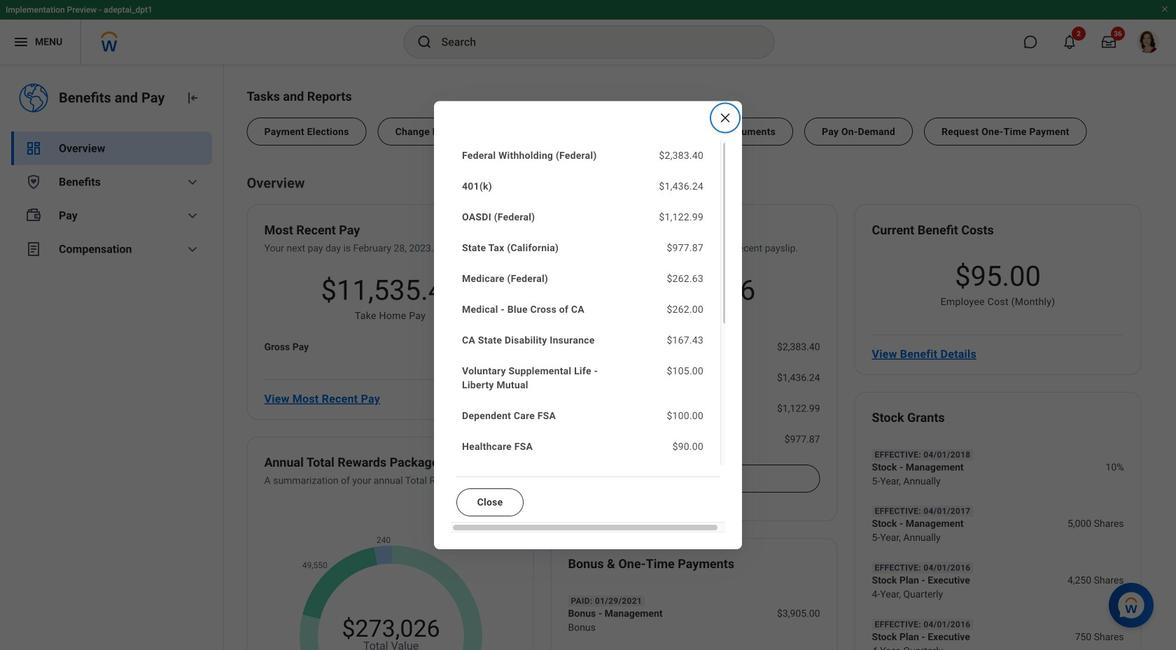 Task type: vqa. For each thing, say whether or not it's contained in the screenshot.
search "image" in the top of the page
yes



Task type: describe. For each thing, give the bounding box(es) containing it.
close environment banner image
[[1161, 5, 1169, 13]]

notifications large image
[[1063, 35, 1077, 49]]

x image
[[718, 111, 732, 125]]

current benefit costs element
[[872, 222, 994, 242]]

profile logan mcneil element
[[1128, 27, 1168, 57]]

state tax (california) element
[[568, 433, 737, 447]]

inbox large image
[[1102, 35, 1116, 49]]

transformation import image
[[184, 90, 201, 106]]

oasdi (federal) element
[[568, 402, 737, 416]]

a summarization of your annual total rewards package. element
[[264, 474, 509, 488]]

most recent pay element
[[264, 222, 360, 242]]

your next pay day is february 28, 2023. element
[[264, 242, 434, 256]]



Task type: locate. For each thing, give the bounding box(es) containing it.
search image
[[416, 34, 433, 50]]

annual total rewards package element
[[264, 454, 439, 474]]

list view image
[[660, 472, 674, 486]]

bonus & one-time payments element
[[568, 556, 734, 575]]

banner
[[0, 0, 1176, 64]]

dashboard image
[[25, 140, 42, 157]]

benefits and pay element
[[59, 88, 173, 108]]

taxes and deductions from your most recent payslip. element
[[568, 242, 798, 256]]

navigation pane region
[[0, 64, 224, 650]]

stock grants element
[[872, 410, 945, 429]]

list
[[247, 106, 1143, 146]]

dialog
[[434, 101, 742, 549]]



